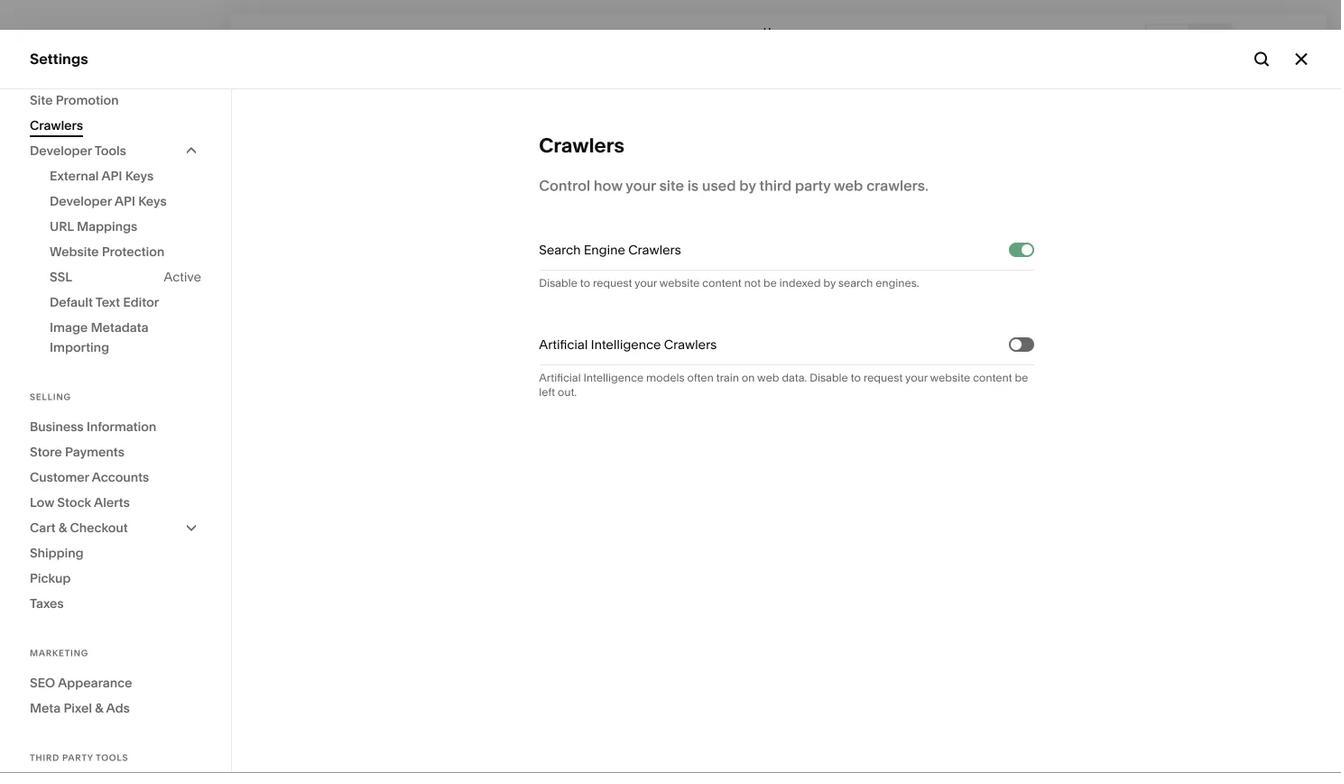 Task type: locate. For each thing, give the bounding box(es) containing it.
keys up url mappings link
[[138, 194, 167, 209]]

tools
[[95, 143, 126, 158], [96, 753, 128, 764]]

0 vertical spatial be
[[763, 277, 777, 290]]

mappings
[[77, 219, 137, 234]]

shipping link
[[30, 541, 201, 566]]

0 vertical spatial web
[[834, 177, 863, 194]]

api
[[101, 168, 122, 184], [114, 194, 135, 209]]

site
[[30, 93, 53, 108]]

rubyanndersson@gmail.com
[[72, 677, 218, 690]]

1 vertical spatial web
[[757, 371, 779, 384]]

search engine crawlers
[[539, 242, 681, 258]]

web right on in the right top of the page
[[757, 371, 779, 384]]

1 horizontal spatial request
[[864, 371, 903, 384]]

is
[[688, 177, 699, 194]]

1 horizontal spatial to
[[851, 371, 861, 384]]

developer api keys link
[[50, 189, 201, 214]]

0 horizontal spatial web
[[757, 371, 779, 384]]

website inside website protection 'link'
[[50, 244, 99, 259]]

keys
[[125, 168, 154, 184], [138, 194, 167, 209]]

keys up developer api keys link
[[125, 168, 154, 184]]

1 horizontal spatial website
[[930, 371, 970, 384]]

0 vertical spatial website
[[30, 112, 86, 130]]

0 horizontal spatial request
[[593, 277, 632, 290]]

selling
[[30, 144, 76, 162], [30, 392, 71, 403]]

business information
[[30, 419, 156, 435]]

marketing up contacts
[[30, 176, 100, 194]]

often
[[687, 371, 714, 384]]

0 vertical spatial disable
[[539, 277, 577, 290]]

1 vertical spatial website
[[50, 244, 99, 259]]

1 vertical spatial disable
[[810, 371, 848, 384]]

cart & checkout button
[[30, 515, 201, 541]]

website inside website link
[[30, 112, 86, 130]]

marketing
[[30, 176, 100, 194], [30, 648, 89, 659]]

developer tools
[[30, 143, 126, 158]]

protection
[[102, 244, 165, 259]]

&
[[59, 520, 67, 536], [95, 701, 103, 716]]

1 vertical spatial marketing
[[30, 648, 89, 659]]

2 vertical spatial your
[[905, 371, 928, 384]]

meta
[[30, 701, 61, 716]]

external api keys link
[[50, 163, 201, 189]]

& left ads
[[95, 701, 103, 716]]

0 vertical spatial intelligence
[[591, 337, 661, 352]]

disable
[[539, 277, 577, 290], [810, 371, 848, 384]]

engine
[[584, 242, 625, 258]]

developer down external
[[50, 194, 112, 209]]

search
[[539, 242, 581, 258]]

request down search engine crawlers
[[593, 277, 632, 290]]

1 vertical spatial request
[[864, 371, 903, 384]]

left
[[539, 386, 555, 399]]

ra
[[37, 670, 52, 683]]

0 vertical spatial marketing
[[30, 176, 100, 194]]

crawlers down site
[[30, 118, 83, 133]]

seo appearance link
[[30, 671, 201, 696]]

website for website protection
[[50, 244, 99, 259]]

settings
[[30, 50, 88, 68], [30, 572, 87, 589]]

tools down crawlers link
[[95, 143, 126, 158]]

scheduling
[[77, 272, 154, 290]]

marketing up 'ra'
[[30, 648, 89, 659]]

ra rubyanndersson@gmail.com
[[37, 670, 218, 690]]

out.
[[558, 386, 577, 399]]

to
[[580, 277, 590, 290], [851, 371, 861, 384]]

developer up external
[[30, 143, 92, 158]]

api for developer
[[114, 194, 135, 209]]

party
[[62, 753, 93, 764]]

be inside artificial intelligence models often train on web data. disable to request your website content be left out.
[[1015, 371, 1028, 384]]

website for website
[[30, 112, 86, 130]]

crawlers
[[30, 118, 83, 133], [539, 133, 625, 157], [628, 242, 681, 258], [664, 337, 717, 352]]

website protection
[[50, 244, 165, 259]]

to right data.
[[851, 371, 861, 384]]

tools right party
[[96, 753, 128, 764]]

0 vertical spatial api
[[101, 168, 122, 184]]

1 vertical spatial intelligence
[[583, 371, 644, 384]]

seo appearance
[[30, 676, 132, 691]]

& right cart at the bottom
[[59, 520, 67, 536]]

your
[[626, 177, 656, 194], [635, 277, 657, 290], [905, 371, 928, 384]]

appearance
[[58, 676, 132, 691]]

by
[[739, 177, 756, 194], [823, 277, 836, 290]]

2 artificial from the top
[[539, 371, 581, 384]]

1 vertical spatial artificial
[[539, 371, 581, 384]]

1 horizontal spatial &
[[95, 701, 103, 716]]

developer inside dropdown button
[[30, 143, 92, 158]]

1 horizontal spatial content
[[973, 371, 1012, 384]]

keys for external api keys
[[125, 168, 154, 184]]

disable down search
[[539, 277, 577, 290]]

0 vertical spatial artificial
[[539, 337, 588, 352]]

store
[[30, 444, 62, 460]]

0 vertical spatial selling
[[30, 144, 76, 162]]

analytics link
[[30, 239, 200, 260]]

1 vertical spatial website
[[930, 371, 970, 384]]

payments
[[65, 444, 124, 460]]

1 vertical spatial selling
[[30, 392, 71, 403]]

1 horizontal spatial web
[[834, 177, 863, 194]]

1 vertical spatial settings
[[30, 572, 87, 589]]

how
[[594, 177, 623, 194]]

request
[[593, 277, 632, 290], [864, 371, 903, 384]]

0 vertical spatial &
[[59, 520, 67, 536]]

ssl
[[50, 269, 72, 285]]

None checkbox
[[1021, 245, 1032, 255], [1011, 339, 1021, 350], [1021, 245, 1032, 255], [1011, 339, 1021, 350]]

to down engine
[[580, 277, 590, 290]]

0 vertical spatial tools
[[95, 143, 126, 158]]

intelligence up models
[[591, 337, 661, 352]]

editor
[[123, 295, 159, 310]]

settings up the 'site promotion' at the top left of page
[[30, 50, 88, 68]]

request inside artificial intelligence models often train on web data. disable to request your website content be left out.
[[864, 371, 903, 384]]

1 horizontal spatial by
[[823, 277, 836, 290]]

by left search
[[823, 277, 836, 290]]

cart & checkout
[[30, 520, 128, 536]]

pickup link
[[30, 566, 201, 591]]

0 vertical spatial keys
[[125, 168, 154, 184]]

1 vertical spatial developer
[[50, 194, 112, 209]]

api down selling link
[[101, 168, 122, 184]]

0 horizontal spatial to
[[580, 277, 590, 290]]

api up url mappings link
[[114, 194, 135, 209]]

contacts link
[[30, 207, 200, 228]]

0 horizontal spatial content
[[702, 277, 742, 290]]

0 vertical spatial content
[[702, 277, 742, 290]]

third
[[30, 753, 60, 764]]

website
[[30, 112, 86, 130], [50, 244, 99, 259]]

crawlers up often
[[664, 337, 717, 352]]

0 horizontal spatial be
[[763, 277, 777, 290]]

by left third
[[739, 177, 756, 194]]

url mappings link
[[50, 214, 201, 239]]

business information link
[[30, 414, 201, 440]]

taxes link
[[30, 591, 201, 616]]

0 vertical spatial developer
[[30, 143, 92, 158]]

website down url
[[50, 244, 99, 259]]

not
[[744, 277, 761, 290]]

meta pixel & ads link
[[30, 696, 201, 721]]

store payments link
[[30, 440, 201, 465]]

importing
[[50, 340, 109, 355]]

api for external
[[101, 168, 122, 184]]

1 vertical spatial by
[[823, 277, 836, 290]]

0 vertical spatial by
[[739, 177, 756, 194]]

1 vertical spatial be
[[1015, 371, 1028, 384]]

intelligence inside artificial intelligence models often train on web data. disable to request your website content be left out.
[[583, 371, 644, 384]]

website down the 'site promotion' at the top left of page
[[30, 112, 86, 130]]

0 horizontal spatial website
[[659, 277, 700, 290]]

home
[[763, 25, 794, 38]]

selling up business
[[30, 392, 71, 403]]

web
[[834, 177, 863, 194], [757, 371, 779, 384]]

low
[[30, 495, 54, 510]]

tools inside the developer tools dropdown button
[[95, 143, 126, 158]]

tab list
[[1147, 25, 1230, 54]]

website link
[[30, 111, 200, 132]]

metadata
[[91, 320, 149, 335]]

0 vertical spatial website
[[659, 277, 700, 290]]

0 vertical spatial settings
[[30, 50, 88, 68]]

website protection link
[[50, 239, 201, 264]]

1 horizontal spatial be
[[1015, 371, 1028, 384]]

request right data.
[[864, 371, 903, 384]]

1 vertical spatial api
[[114, 194, 135, 209]]

disable to request your website content not be indexed by search engines.
[[539, 277, 919, 290]]

1 vertical spatial content
[[973, 371, 1012, 384]]

developer tools link
[[30, 138, 201, 163]]

1 vertical spatial &
[[95, 701, 103, 716]]

selling up external
[[30, 144, 76, 162]]

keys inside developer api keys link
[[138, 194, 167, 209]]

intelligence down artificial intelligence crawlers
[[583, 371, 644, 384]]

artificial for artificial intelligence crawlers
[[539, 337, 588, 352]]

1 horizontal spatial disable
[[810, 371, 848, 384]]

0 horizontal spatial by
[[739, 177, 756, 194]]

1 vertical spatial to
[[851, 371, 861, 384]]

models
[[646, 371, 685, 384]]

keys inside the external api keys link
[[125, 168, 154, 184]]

0 horizontal spatial &
[[59, 520, 67, 536]]

intelligence
[[591, 337, 661, 352], [583, 371, 644, 384]]

developer api keys
[[50, 194, 167, 209]]

help
[[30, 604, 62, 621]]

1 settings from the top
[[30, 50, 88, 68]]

1 artificial from the top
[[539, 337, 588, 352]]

stock
[[57, 495, 91, 510]]

settings up "taxes"
[[30, 572, 87, 589]]

party
[[795, 177, 831, 194]]

artificial inside artificial intelligence models often train on web data. disable to request your website content be left out.
[[539, 371, 581, 384]]

seo
[[30, 676, 55, 691]]

developer tools button
[[30, 138, 201, 163]]

settings link
[[30, 571, 200, 592]]

disable right data.
[[810, 371, 848, 384]]

1 vertical spatial keys
[[138, 194, 167, 209]]

web right party
[[834, 177, 863, 194]]



Task type: describe. For each thing, give the bounding box(es) containing it.
low stock alerts
[[30, 495, 130, 510]]

1 selling from the top
[[30, 144, 76, 162]]

taxes
[[30, 596, 64, 611]]

acuity scheduling
[[30, 272, 154, 290]]

active
[[164, 269, 201, 285]]

external api keys
[[50, 168, 154, 184]]

meta pixel & ads
[[30, 701, 130, 716]]

external
[[50, 168, 99, 184]]

0 vertical spatial request
[[593, 277, 632, 290]]

2 selling from the top
[[30, 392, 71, 403]]

0 horizontal spatial disable
[[539, 277, 577, 290]]

disable inside artificial intelligence models often train on web data. disable to request your website content be left out.
[[810, 371, 848, 384]]

control how your site is used by third party web crawlers.
[[539, 177, 929, 194]]

third party tools
[[30, 753, 128, 764]]

data.
[[782, 371, 807, 384]]

intelligence for models
[[583, 371, 644, 384]]

low stock alerts link
[[30, 490, 201, 515]]

marketing link
[[30, 175, 200, 196]]

information
[[87, 419, 156, 435]]

cart & checkout link
[[30, 515, 201, 541]]

1 vertical spatial tools
[[96, 753, 128, 764]]

checkout
[[70, 520, 128, 536]]

promotion
[[56, 93, 119, 108]]

customer accounts
[[30, 470, 149, 485]]

artificial intelligence crawlers
[[539, 337, 717, 352]]

pixel
[[64, 701, 92, 716]]

website inside artificial intelligence models often train on web data. disable to request your website content be left out.
[[930, 371, 970, 384]]

default text editor link
[[50, 290, 201, 315]]

crawlers link
[[30, 113, 201, 138]]

content inside artificial intelligence models often train on web data. disable to request your website content be left out.
[[973, 371, 1012, 384]]

contacts
[[30, 208, 92, 226]]

asset library link
[[30, 539, 200, 560]]

default
[[50, 295, 93, 310]]

shipping
[[30, 546, 84, 561]]

crawlers.
[[866, 177, 929, 194]]

control
[[539, 177, 590, 194]]

1 vertical spatial your
[[635, 277, 657, 290]]

& inside dropdown button
[[59, 520, 67, 536]]

site
[[659, 177, 684, 194]]

ads
[[106, 701, 130, 716]]

crawlers up control
[[539, 133, 625, 157]]

site promotion
[[30, 93, 119, 108]]

acuity
[[30, 272, 73, 290]]

store payments
[[30, 444, 124, 460]]

2 marketing from the top
[[30, 648, 89, 659]]

to inside artificial intelligence models often train on web data. disable to request your website content be left out.
[[851, 371, 861, 384]]

help link
[[30, 603, 62, 623]]

business
[[30, 419, 84, 435]]

asset library
[[30, 540, 120, 557]]

developer for developer tools
[[30, 143, 92, 158]]

keys for developer api keys
[[138, 194, 167, 209]]

web inside artificial intelligence models often train on web data. disable to request your website content be left out.
[[757, 371, 779, 384]]

selling link
[[30, 143, 200, 164]]

indexed
[[779, 277, 821, 290]]

default text editor
[[50, 295, 159, 310]]

site promotion link
[[30, 88, 201, 113]]

intelligence for crawlers
[[591, 337, 661, 352]]

train
[[716, 371, 739, 384]]

image metadata importing link
[[50, 315, 201, 360]]

1 marketing from the top
[[30, 176, 100, 194]]

pickup
[[30, 571, 71, 586]]

url mappings
[[50, 219, 137, 234]]

engines.
[[876, 277, 919, 290]]

artificial intelligence models often train on web data. disable to request your website content be left out.
[[539, 371, 1028, 399]]

your inside artificial intelligence models often train on web data. disable to request your website content be left out.
[[905, 371, 928, 384]]

2 settings from the top
[[30, 572, 87, 589]]

search
[[838, 277, 873, 290]]

third
[[759, 177, 792, 194]]

acuity scheduling link
[[30, 271, 200, 292]]

artificial for artificial intelligence models often train on web data. disable to request your website content be left out.
[[539, 371, 581, 384]]

used
[[702, 177, 736, 194]]

0 vertical spatial your
[[626, 177, 656, 194]]

accounts
[[92, 470, 149, 485]]

on
[[742, 371, 755, 384]]

text
[[95, 295, 120, 310]]

alerts
[[94, 495, 130, 510]]

cart
[[30, 520, 56, 536]]

analytics
[[30, 240, 93, 258]]

0 vertical spatial to
[[580, 277, 590, 290]]

asset
[[30, 540, 69, 557]]

url
[[50, 219, 74, 234]]

crawlers right engine
[[628, 242, 681, 258]]

image
[[50, 320, 88, 335]]

developer for developer api keys
[[50, 194, 112, 209]]



Task type: vqa. For each thing, say whether or not it's contained in the screenshot.
Developer corresponding to Developer API Keys
yes



